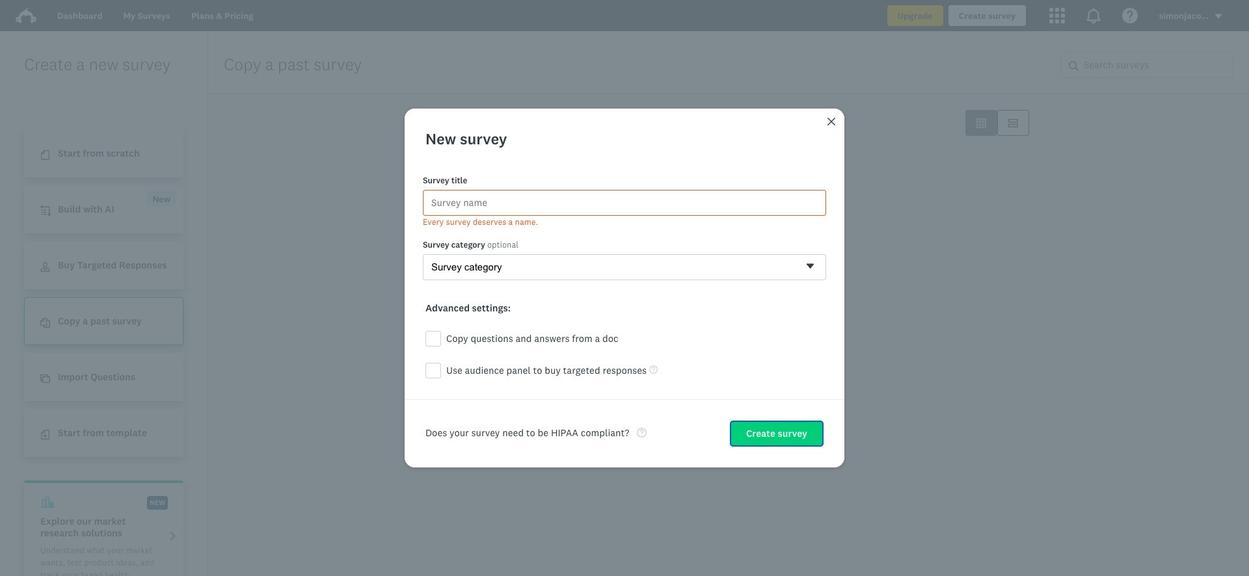 Task type: vqa. For each thing, say whether or not it's contained in the screenshot.
Brand logo
yes



Task type: describe. For each thing, give the bounding box(es) containing it.
textboxmultiple image
[[1008, 118, 1018, 128]]

2 starfilled image from the left
[[692, 203, 701, 213]]

2 brand logo image from the top
[[16, 8, 36, 23]]

Search surveys field
[[1079, 53, 1233, 77]]

close image
[[828, 118, 835, 126]]

document image
[[40, 150, 50, 160]]

documentclone image
[[40, 318, 50, 328]]

1 brand logo image from the top
[[16, 5, 36, 26]]

0 horizontal spatial help image
[[637, 428, 647, 438]]

close image
[[826, 116, 837, 127]]

Survey name field
[[423, 190, 826, 216]]

grid image
[[976, 118, 986, 128]]

user image
[[40, 262, 50, 272]]

search image
[[1069, 61, 1079, 71]]

chevronright image
[[168, 531, 178, 541]]



Task type: locate. For each thing, give the bounding box(es) containing it.
0 horizontal spatial starfilled image
[[554, 203, 563, 213]]

dropdown arrow icon image
[[1214, 12, 1223, 21], [1215, 14, 1222, 19]]

documentplus image
[[40, 430, 50, 440]]

help icon image
[[1123, 8, 1138, 23]]

0 vertical spatial help image
[[649, 365, 658, 374]]

clone image
[[40, 374, 50, 384]]

products icon image
[[1050, 8, 1065, 23], [1050, 8, 1065, 23]]

1 horizontal spatial starfilled image
[[692, 203, 701, 213]]

starfilled image
[[554, 203, 563, 213], [692, 203, 701, 213]]

starfilled image
[[554, 340, 563, 350]]

brand logo image
[[16, 5, 36, 26], [16, 8, 36, 23]]

notification center icon image
[[1086, 8, 1102, 23]]

1 vertical spatial help image
[[637, 428, 647, 438]]

1 horizontal spatial help image
[[649, 365, 658, 374]]

dialog
[[405, 109, 844, 468]]

1 starfilled image from the left
[[554, 203, 563, 213]]

help image
[[649, 365, 658, 374], [637, 428, 647, 438]]



